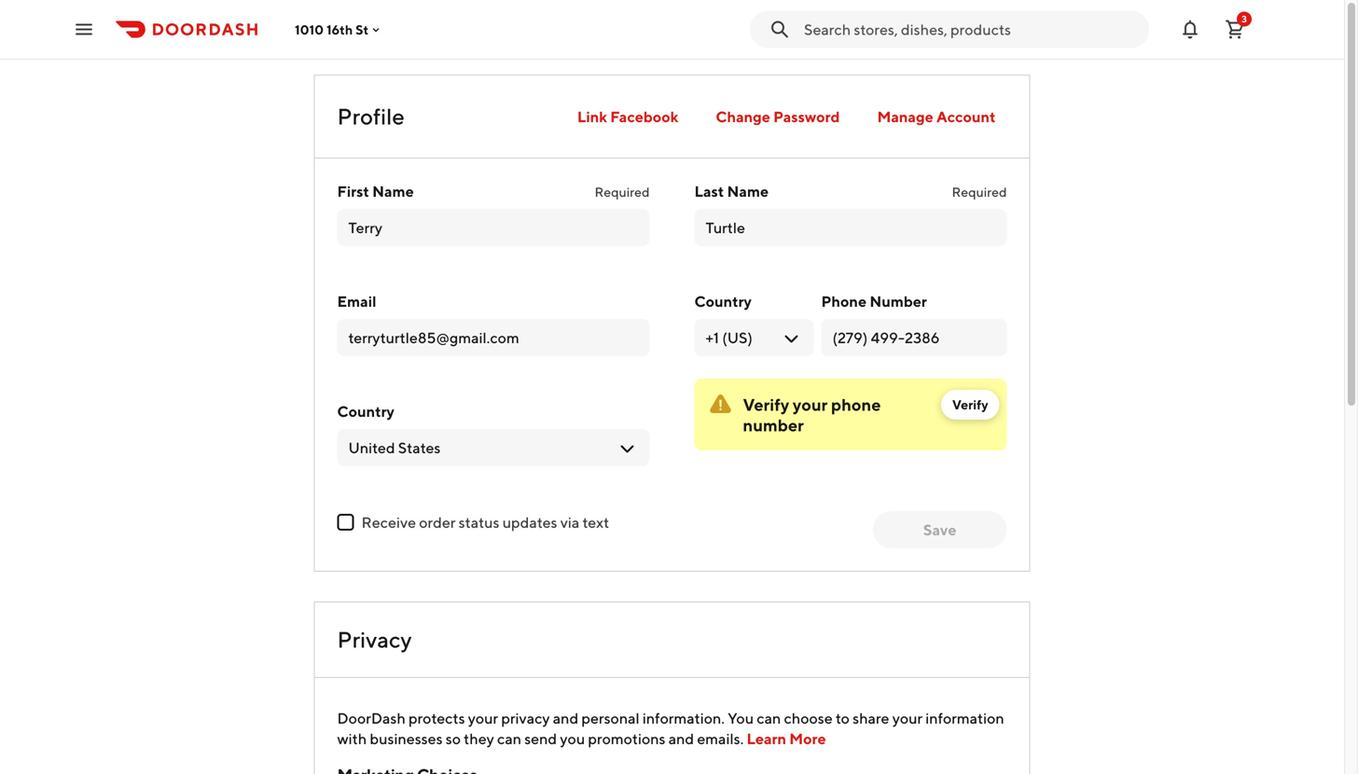 Task type: vqa. For each thing, say whether or not it's contained in the screenshot.
Learn More
yes



Task type: describe. For each thing, give the bounding box(es) containing it.
1 vertical spatial country
[[337, 403, 395, 420]]

first name
[[337, 182, 414, 200]]

Store search: begin typing to search for stores available on DoorDash text field
[[804, 19, 1138, 40]]

0 horizontal spatial your
[[468, 710, 498, 727]]

your inside verify your phone number
[[793, 395, 828, 415]]

save button
[[873, 511, 1007, 549]]

name for last name
[[727, 182, 769, 200]]

you
[[728, 710, 754, 727]]

1 items, open order cart image
[[1224, 18, 1246, 41]]

verify for verify
[[952, 397, 989, 412]]

2 horizontal spatial your
[[893, 710, 923, 727]]

manage account link
[[866, 98, 1007, 135]]

protects
[[409, 710, 465, 727]]

share
[[853, 710, 890, 727]]

notification bell image
[[1179, 18, 1202, 41]]

link facebook button
[[566, 98, 690, 135]]

profile
[[337, 103, 405, 130]]

change
[[716, 108, 771, 125]]

businesses
[[370, 730, 443, 748]]

verify for verify your phone number
[[743, 395, 789, 415]]

1010 16th st button
[[295, 22, 384, 37]]

16th
[[327, 22, 353, 37]]

privacy
[[501, 710, 550, 727]]

manage
[[877, 108, 934, 125]]

to
[[836, 710, 850, 727]]

updates
[[503, 514, 557, 531]]

privacy
[[337, 627, 412, 653]]

change password link
[[705, 98, 851, 135]]

emails.
[[697, 730, 744, 748]]

email
[[337, 292, 376, 310]]

order
[[419, 514, 456, 531]]

receive
[[362, 514, 416, 531]]

Email email field
[[348, 327, 639, 348]]

first
[[337, 182, 369, 200]]

change password
[[716, 108, 840, 125]]

number
[[743, 415, 804, 435]]

number
[[870, 292, 927, 310]]

choose
[[784, 710, 833, 727]]

information.
[[643, 710, 725, 727]]

phone number
[[822, 292, 927, 310]]



Task type: locate. For each thing, give the bounding box(es) containing it.
1 horizontal spatial your
[[793, 395, 828, 415]]

0 horizontal spatial can
[[497, 730, 522, 748]]

1 horizontal spatial verify
[[952, 397, 989, 412]]

required down "link facebook"
[[595, 184, 650, 200]]

status
[[459, 514, 500, 531]]

1 vertical spatial and
[[669, 730, 694, 748]]

country
[[695, 292, 752, 310], [337, 403, 395, 420]]

name right first
[[372, 182, 414, 200]]

verify down phone number telephone field
[[952, 397, 989, 412]]

promotions
[[588, 730, 666, 748]]

you
[[560, 730, 585, 748]]

1010
[[295, 22, 324, 37]]

1 name from the left
[[372, 182, 414, 200]]

learn more link
[[747, 730, 826, 748]]

0 horizontal spatial and
[[553, 710, 579, 727]]

name for first name
[[372, 182, 414, 200]]

1 horizontal spatial and
[[669, 730, 694, 748]]

1 horizontal spatial country
[[695, 292, 752, 310]]

so
[[446, 730, 461, 748]]

phone
[[822, 292, 867, 310]]

Phone Number telephone field
[[833, 327, 996, 348]]

can down privacy
[[497, 730, 522, 748]]

link
[[577, 108, 607, 125]]

phone
[[831, 395, 881, 415]]

1 vertical spatial can
[[497, 730, 522, 748]]

password
[[774, 108, 840, 125]]

verify your phone number
[[743, 395, 881, 435]]

your right share
[[893, 710, 923, 727]]

1 required from the left
[[595, 184, 650, 200]]

your up number
[[793, 395, 828, 415]]

verify inside verify your phone number
[[743, 395, 789, 415]]

last
[[695, 182, 724, 200]]

st
[[356, 22, 369, 37]]

via
[[560, 514, 580, 531]]

personal
[[582, 710, 640, 727]]

2 required from the left
[[952, 184, 1007, 200]]

more
[[790, 730, 826, 748]]

3
[[1242, 14, 1247, 24]]

0 vertical spatial can
[[757, 710, 781, 727]]

last name
[[695, 182, 769, 200]]

text
[[583, 514, 610, 531]]

your
[[793, 395, 828, 415], [468, 710, 498, 727], [893, 710, 923, 727]]

manage account
[[877, 108, 996, 125]]

1 horizontal spatial required
[[952, 184, 1007, 200]]

can
[[757, 710, 781, 727], [497, 730, 522, 748]]

name right last
[[727, 182, 769, 200]]

0 horizontal spatial country
[[337, 403, 395, 420]]

with
[[337, 730, 367, 748]]

0 vertical spatial and
[[553, 710, 579, 727]]

First Name text field
[[348, 217, 639, 238]]

save
[[924, 521, 957, 539]]

1 horizontal spatial name
[[727, 182, 769, 200]]

your up they
[[468, 710, 498, 727]]

0 horizontal spatial verify
[[743, 395, 789, 415]]

open menu image
[[73, 18, 95, 41]]

verify up number
[[743, 395, 789, 415]]

learn more
[[747, 730, 826, 748]]

required for last name
[[952, 184, 1007, 200]]

verify inside "button"
[[952, 397, 989, 412]]

required for first name
[[595, 184, 650, 200]]

verify
[[743, 395, 789, 415], [952, 397, 989, 412]]

required
[[595, 184, 650, 200], [952, 184, 1007, 200]]

send
[[525, 730, 557, 748]]

doordash
[[337, 710, 406, 727]]

required down account
[[952, 184, 1007, 200]]

they
[[464, 730, 494, 748]]

receive order status updates via text
[[362, 514, 610, 531]]

name
[[372, 182, 414, 200], [727, 182, 769, 200]]

link facebook
[[577, 108, 679, 125]]

information
[[926, 710, 1005, 727]]

1 horizontal spatial can
[[757, 710, 781, 727]]

can up 'learn'
[[757, 710, 781, 727]]

and
[[553, 710, 579, 727], [669, 730, 694, 748]]

and up you
[[553, 710, 579, 727]]

0 horizontal spatial name
[[372, 182, 414, 200]]

0 horizontal spatial required
[[595, 184, 650, 200]]

learn
[[747, 730, 787, 748]]

1010 16th st
[[295, 22, 369, 37]]

Receive order status updates via text checkbox
[[337, 514, 354, 531]]

0 vertical spatial country
[[695, 292, 752, 310]]

and down information.
[[669, 730, 694, 748]]

facebook
[[610, 108, 679, 125]]

account
[[937, 108, 996, 125]]

2 name from the left
[[727, 182, 769, 200]]

doordash protects your privacy and personal information. you can choose to share your information with businesses so they can send you promotions and emails.
[[337, 710, 1005, 748]]

3 button
[[1217, 11, 1254, 48]]

verify button
[[941, 390, 1000, 420]]

verify your phone number status
[[695, 379, 1007, 451]]

Last Name text field
[[706, 217, 996, 238]]



